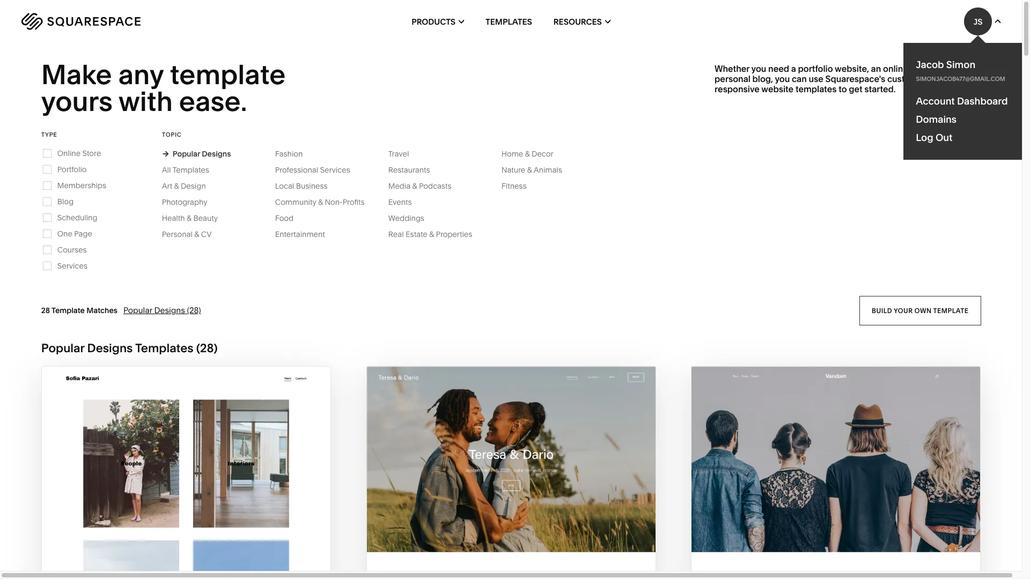 Task type: locate. For each thing, give the bounding box(es) containing it.
you
[[751, 63, 766, 74], [775, 74, 790, 84]]

vandam
[[839, 538, 886, 550]]

0 vertical spatial dario
[[521, 538, 555, 550]]

simonjacob477@gmail.com
[[916, 75, 1005, 83]]

& for decor
[[525, 149, 530, 159]]

& right home
[[525, 149, 530, 159]]

home & decor
[[502, 149, 553, 159]]

start with dario button
[[456, 530, 566, 559]]

popular up all templates
[[173, 149, 200, 159]]

need
[[768, 63, 789, 74]]

0 horizontal spatial you
[[751, 63, 766, 74]]

account dashboard
[[916, 95, 1008, 107]]

2 vertical spatial popular
[[41, 341, 84, 356]]

designs left (28) on the left of page
[[154, 305, 185, 316]]

resources
[[554, 16, 602, 27]]

pazari image
[[42, 367, 330, 579]]

photography link
[[162, 197, 218, 207]]

one
[[57, 229, 72, 239]]

website,
[[835, 63, 869, 74]]

popular right matches on the left bottom of page
[[123, 305, 152, 316]]

& right media
[[412, 181, 417, 191]]

1 horizontal spatial template
[[933, 306, 968, 315]]

dario up preview dario link
[[521, 538, 555, 550]]

start with dario
[[456, 538, 555, 550]]

my favorites link
[[914, 125, 981, 140]]

make any template yours with ease.
[[41, 58, 291, 118]]

to
[[839, 84, 847, 95]]

entertainment link
[[275, 229, 336, 239]]

start inside 'button'
[[774, 538, 807, 550]]

1 vertical spatial services
[[57, 261, 87, 271]]

1 horizontal spatial preview
[[469, 559, 516, 571]]

with left the vandam
[[809, 538, 836, 550]]

preview for preview pazari
[[142, 553, 189, 565]]

popular down template
[[41, 341, 84, 356]]

designs down matches on the left bottom of page
[[87, 341, 133, 356]]

popular for popular designs (28)
[[123, 305, 152, 316]]

with inside 'button'
[[809, 538, 836, 550]]

media & podcasts
[[388, 181, 451, 191]]

& for non-
[[318, 197, 323, 207]]

health
[[162, 213, 185, 223]]

you left can
[[775, 74, 790, 84]]

with inside make any template yours with ease.
[[118, 85, 173, 118]]

0 vertical spatial pazari
[[194, 532, 232, 544]]

1 horizontal spatial a
[[946, 63, 951, 74]]

events link
[[388, 197, 422, 207]]

fitness link
[[502, 181, 537, 191]]

template
[[170, 58, 286, 91], [933, 306, 968, 315]]

all templates
[[162, 165, 209, 175]]

website
[[761, 84, 794, 95]]

home
[[502, 149, 523, 159]]

0 vertical spatial popular
[[173, 149, 200, 159]]

preview
[[142, 553, 189, 565], [469, 559, 516, 571]]

0 horizontal spatial template
[[170, 58, 286, 91]]

fashion
[[275, 149, 303, 159]]

& right estate
[[429, 229, 434, 239]]

travel
[[388, 149, 409, 159]]

online
[[57, 148, 80, 158]]

preview pazari
[[142, 553, 230, 565]]

0 horizontal spatial popular
[[41, 341, 84, 356]]

community
[[275, 197, 316, 207]]

1 vertical spatial designs
[[154, 305, 185, 316]]

page
[[74, 229, 92, 239]]

designs for popular designs templates ( 28 )
[[87, 341, 133, 356]]

local
[[275, 181, 294, 191]]

you left need
[[751, 63, 766, 74]]

1 vertical spatial popular
[[123, 305, 152, 316]]

1 horizontal spatial popular
[[123, 305, 152, 316]]

with up preview pazari
[[164, 532, 191, 544]]

2 horizontal spatial start
[[774, 538, 807, 550]]

cv
[[201, 229, 212, 239]]

dario element
[[367, 367, 655, 579]]

pazari
[[194, 532, 232, 544], [192, 553, 230, 565]]

& left non- at the top of page
[[318, 197, 323, 207]]

start with pazari
[[129, 532, 232, 544]]

pazari down start with pazari at the bottom left of the page
[[192, 553, 230, 565]]

a
[[791, 63, 796, 74], [946, 63, 951, 74]]

0 horizontal spatial 28
[[41, 306, 50, 315]]

(28)
[[187, 305, 201, 316]]

28 left template
[[41, 306, 50, 315]]

services up business
[[320, 165, 350, 175]]

vandam element
[[692, 367, 980, 579]]

& left cv
[[194, 229, 199, 239]]

popular designs
[[173, 149, 231, 159]]

dario down start with dario
[[519, 559, 553, 571]]

preview down start with dario
[[469, 559, 516, 571]]

popular designs (28)
[[123, 305, 201, 316]]

with
[[118, 85, 173, 118], [164, 532, 191, 544], [491, 538, 518, 550], [809, 538, 836, 550]]

template inside make any template yours with ease.
[[170, 58, 286, 91]]

store,
[[910, 63, 933, 74]]

start with vandam
[[774, 538, 886, 550]]

preview for preview dario
[[469, 559, 516, 571]]

0 vertical spatial template
[[170, 58, 286, 91]]

squarespace logo link
[[21, 13, 217, 30]]

28 down (28) on the left of page
[[200, 341, 214, 356]]

a right need
[[791, 63, 796, 74]]

community & non-profits link
[[275, 197, 375, 207]]

log out link
[[916, 131, 953, 144]]

template inside button
[[933, 306, 968, 315]]

0 horizontal spatial start
[[129, 532, 161, 544]]

own
[[914, 306, 932, 315]]

travel link
[[388, 149, 420, 159]]

1 vertical spatial pazari
[[192, 553, 230, 565]]

preview down start with pazari at the bottom left of the page
[[142, 553, 189, 565]]

0 horizontal spatial preview
[[142, 553, 189, 565]]

& right health
[[187, 213, 192, 223]]

1 horizontal spatial designs
[[154, 305, 185, 316]]

services
[[320, 165, 350, 175], [57, 261, 87, 271]]

0 vertical spatial services
[[320, 165, 350, 175]]

a right "or"
[[946, 63, 951, 74]]

& right art
[[174, 181, 179, 191]]

out
[[936, 131, 953, 144]]

services down courses
[[57, 261, 87, 271]]

0 horizontal spatial a
[[791, 63, 796, 74]]

non-
[[325, 197, 343, 207]]

local business
[[275, 181, 328, 191]]

templates
[[486, 16, 532, 27], [172, 165, 209, 175], [135, 341, 193, 356]]

popular for popular designs
[[173, 149, 200, 159]]

personal & cv link
[[162, 229, 222, 239]]

decor
[[532, 149, 553, 159]]

fitness
[[502, 181, 527, 191]]

ease.
[[179, 85, 247, 118]]

personal
[[715, 74, 750, 84]]

one page
[[57, 229, 92, 239]]

0 vertical spatial designs
[[202, 149, 231, 159]]

1 vertical spatial dario
[[519, 559, 553, 571]]

designs up all templates link
[[202, 149, 231, 159]]

designs for popular designs
[[202, 149, 231, 159]]

2 horizontal spatial popular
[[173, 149, 200, 159]]

2 horizontal spatial designs
[[202, 149, 231, 159]]

dashboard
[[957, 95, 1008, 107]]

all templates link
[[162, 165, 220, 175]]

(
[[196, 341, 200, 356]]

weddings
[[388, 213, 424, 223]]

2 vertical spatial designs
[[87, 341, 133, 356]]

popular
[[173, 149, 200, 159], [123, 305, 152, 316], [41, 341, 84, 356]]

popular for popular designs templates ( 28 )
[[41, 341, 84, 356]]

with up the topic
[[118, 85, 173, 118]]

local business link
[[275, 181, 338, 191]]

templates
[[796, 84, 837, 95]]

get
[[849, 84, 862, 95]]

28 template matches
[[41, 306, 117, 315]]

restaurants
[[388, 165, 430, 175]]

business
[[296, 181, 328, 191]]

1 horizontal spatial start
[[456, 538, 488, 550]]

& right nature
[[527, 165, 532, 175]]

1 vertical spatial template
[[933, 306, 968, 315]]

1 vertical spatial 28
[[200, 341, 214, 356]]

health & beauty link
[[162, 213, 229, 223]]

nature & animals
[[502, 165, 562, 175]]

with up preview dario link
[[491, 538, 518, 550]]

& for cv
[[194, 229, 199, 239]]

0 horizontal spatial designs
[[87, 341, 133, 356]]

1 horizontal spatial you
[[775, 74, 790, 84]]

pazari up preview pazari
[[194, 532, 232, 544]]

0 horizontal spatial services
[[57, 261, 87, 271]]

0 vertical spatial 28
[[41, 306, 50, 315]]

store
[[82, 148, 101, 158]]

& for animals
[[527, 165, 532, 175]]

1 horizontal spatial 28
[[200, 341, 214, 356]]

events
[[388, 197, 412, 207]]

fashion link
[[275, 149, 314, 159]]

preview dario link
[[469, 551, 553, 579]]

whether you need a portfolio website, an online store, or a personal blog, you can use squarespace's customizable and responsive website templates to get started.
[[715, 63, 960, 95]]

started.
[[864, 84, 896, 95]]



Task type: vqa. For each thing, say whether or not it's contained in the screenshot.
Started
no



Task type: describe. For each thing, give the bounding box(es) containing it.
real estate & properties link
[[388, 229, 483, 239]]

all
[[162, 165, 171, 175]]

my favorites
[[931, 128, 981, 136]]

with for start with dario
[[491, 538, 518, 550]]

pazari inside button
[[194, 532, 232, 544]]

photography
[[162, 197, 207, 207]]

professional services
[[275, 165, 350, 175]]

simon
[[946, 58, 975, 71]]

real estate & properties
[[388, 229, 472, 239]]

beauty
[[193, 213, 218, 223]]

dario inside button
[[521, 538, 555, 550]]

topic
[[162, 131, 182, 138]]

personal
[[162, 229, 193, 239]]

template
[[51, 306, 85, 315]]

art
[[162, 181, 172, 191]]

start with vandam button
[[774, 530, 898, 559]]

templates link
[[486, 0, 532, 43]]

& for beauty
[[187, 213, 192, 223]]

profits
[[343, 197, 365, 207]]

whether
[[715, 63, 750, 74]]

with for start with vandam
[[809, 538, 836, 550]]

designs for popular designs (28)
[[154, 305, 185, 316]]

preview dario
[[469, 559, 553, 571]]

food
[[275, 213, 293, 223]]

food link
[[275, 213, 304, 223]]

popular designs templates ( 28 )
[[41, 341, 218, 356]]

build your own template
[[872, 306, 968, 315]]

blog
[[57, 197, 74, 206]]

domains
[[916, 113, 957, 126]]

dario image
[[367, 367, 655, 579]]

art & design
[[162, 181, 206, 191]]

responsive
[[715, 84, 760, 95]]

start for start with pazari
[[129, 532, 161, 544]]

account
[[916, 95, 955, 107]]

& for podcasts
[[412, 181, 417, 191]]

type
[[41, 131, 57, 138]]

1 vertical spatial templates
[[172, 165, 209, 175]]

0 vertical spatial templates
[[486, 16, 532, 27]]

products button
[[412, 0, 464, 43]]

estate
[[406, 229, 427, 239]]

start for start with vandam
[[774, 538, 807, 550]]

nature & animals link
[[502, 165, 573, 175]]

with for start with pazari
[[164, 532, 191, 544]]

1 a from the left
[[791, 63, 796, 74]]

use
[[809, 74, 823, 84]]

memberships
[[57, 181, 106, 190]]

favorites
[[944, 128, 981, 136]]

1 horizontal spatial services
[[320, 165, 350, 175]]

online store
[[57, 148, 101, 158]]

jacob simon simonjacob477@gmail.com
[[916, 58, 1005, 83]]

resources button
[[554, 0, 610, 43]]

any
[[118, 58, 164, 91]]

restaurants link
[[388, 165, 441, 175]]

and
[[944, 74, 960, 84]]

customizable
[[887, 74, 942, 84]]

2 vertical spatial templates
[[135, 341, 193, 356]]

jacob
[[916, 58, 944, 71]]

courses
[[57, 245, 87, 255]]

account dashboard link
[[916, 95, 1018, 107]]

start for start with dario
[[456, 538, 488, 550]]

squarespace logo image
[[21, 13, 141, 30]]

start with pazari button
[[129, 524, 243, 553]]

portfolio
[[798, 63, 833, 74]]

& for design
[[174, 181, 179, 191]]

js
[[973, 16, 983, 27]]

weddings link
[[388, 213, 435, 223]]

products
[[412, 16, 456, 27]]

your
[[894, 306, 913, 315]]

animals
[[534, 165, 562, 175]]

portfolio
[[57, 165, 87, 174]]

design
[[181, 181, 206, 191]]

matches
[[86, 306, 117, 315]]

media & podcasts link
[[388, 181, 462, 191]]

preview pazari link
[[142, 545, 230, 574]]

community & non-profits
[[275, 197, 365, 207]]

make
[[41, 58, 112, 91]]

build
[[872, 306, 892, 315]]

blog,
[[752, 74, 773, 84]]

popular designs link
[[162, 149, 231, 159]]

vandam image
[[692, 367, 980, 579]]

pazari element
[[42, 367, 330, 579]]

log
[[916, 131, 933, 144]]

real
[[388, 229, 404, 239]]

squarespace's
[[825, 74, 885, 84]]

2 a from the left
[[946, 63, 951, 74]]

)
[[214, 341, 218, 356]]



